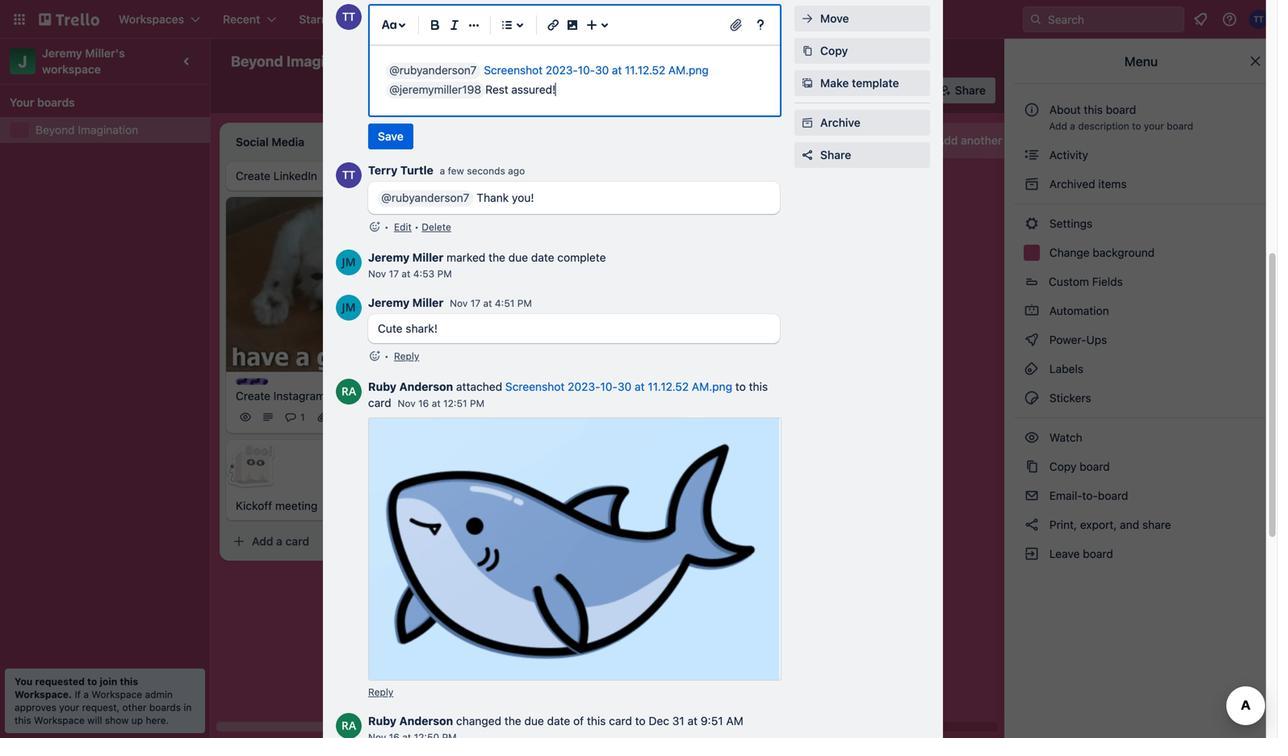 Task type: describe. For each thing, give the bounding box(es) containing it.
ago
[[508, 165, 525, 176]]

description
[[1078, 120, 1130, 132]]

cute
[[378, 322, 403, 335]]

ruby anderson attached screenshot 2023-10-30 at 11.12.52 am.png
[[368, 380, 733, 393]]

jeremy for jeremy miller's workspace
[[42, 46, 82, 60]]

add inside about this board add a description to your board
[[1050, 120, 1068, 132]]

card inside the to this card
[[368, 396, 391, 409]]

sm image for copy board
[[1024, 459, 1040, 475]]

jeremy miller nov 17 at 4:51 pm
[[368, 296, 532, 309]]

30 inside @rubyanderson7 screenshot 2023-10-30 at 11.12.52 am.png @jeremymiller198 rest assured!
[[595, 63, 609, 77]]

filters button
[[789, 78, 851, 103]]

at right 16
[[432, 398, 441, 409]]

board down export,
[[1083, 547, 1114, 561]]

0 horizontal spatial beyond imagination
[[36, 123, 138, 137]]

sm image for labels link
[[1024, 361, 1040, 377]]

reply for the leftmost reply link
[[368, 687, 394, 698]]

delete link
[[422, 221, 451, 233]]

due for marked
[[509, 251, 528, 264]]

another
[[961, 134, 1003, 147]]

editor toolbar toolbar
[[376, 12, 774, 38]]

workspace visible
[[438, 55, 535, 68]]

nov inside jeremy miller nov 17 at 4:51 pm
[[450, 298, 468, 309]]

ruby anderson (rubyanderson7) image
[[336, 379, 362, 405]]

0 horizontal spatial reply link
[[368, 687, 394, 698]]

kickoff
[[236, 499, 272, 513]]

archive link
[[795, 110, 930, 136]]

2 vertical spatial workspace
[[34, 715, 85, 726]]

board up 'description'
[[1106, 103, 1137, 116]]

sm image for automation button
[[692, 78, 714, 100]]

0 vertical spatial share button
[[933, 78, 996, 103]]

1 vertical spatial workspace
[[92, 689, 142, 700]]

board up activity link
[[1167, 120, 1194, 132]]

17 inside the jeremy miller marked the due date complete nov 17 at 4:53 pm
[[389, 268, 399, 279]]

make template link
[[795, 70, 930, 96]]

@rubyanderson7 thank you!
[[381, 191, 534, 204]]

thank
[[477, 191, 509, 204]]

color: bold red, title: "thoughts" element
[[465, 168, 526, 180]]

watch link
[[1014, 425, 1269, 451]]

1 horizontal spatial add a card button
[[685, 170, 866, 195]]

customize views image
[[625, 53, 641, 69]]

copy for copy board
[[1050, 460, 1077, 473]]

change
[[1050, 246, 1090, 259]]

you requested to join this workspace.
[[15, 676, 138, 700]]

create instagram
[[236, 389, 326, 403]]

1 horizontal spatial pm
[[470, 398, 485, 409]]

a inside terry turtle a few seconds ago
[[440, 165, 445, 176]]

up
[[131, 715, 143, 726]]

if a workspace admin approves your request, other boards in this workspace will show up here.
[[15, 689, 192, 726]]

automation button
[[692, 78, 786, 103]]

change background
[[1047, 246, 1155, 259]]

few
[[448, 165, 464, 176]]

filters
[[813, 84, 846, 97]]

move
[[821, 12, 849, 25]]

•
[[415, 221, 419, 233]]

to inside about this board add a description to your board
[[1132, 120, 1142, 132]]

background
[[1093, 246, 1155, 259]]

stickers
[[1047, 391, 1092, 405]]

back to home image
[[39, 6, 99, 32]]

share for the topmost share button
[[955, 84, 986, 97]]

meeting
[[275, 499, 318, 513]]

1 horizontal spatial reply link
[[394, 351, 420, 362]]

anderson for attached
[[399, 380, 453, 393]]

rest
[[486, 83, 509, 96]]

automation for automation link
[[1047, 304, 1110, 317]]

create instagram link
[[236, 388, 423, 404]]

pm inside the jeremy miller marked the due date complete nov 17 at 4:53 pm
[[437, 268, 452, 279]]

approves
[[15, 702, 56, 713]]

make template
[[821, 76, 899, 90]]

admin
[[145, 689, 173, 700]]

visible
[[501, 55, 535, 68]]

thinking link
[[465, 178, 653, 194]]

create from template… image
[[414, 535, 426, 548]]

copy for copy
[[821, 44, 848, 57]]

add another list
[[937, 134, 1021, 147]]

date for complete
[[531, 251, 555, 264]]

attached
[[456, 380, 502, 393]]

terry turtle (terryturtle) image
[[336, 4, 362, 30]]

pm inside jeremy miller nov 17 at 4:51 pm
[[518, 298, 532, 309]]

j
[[18, 52, 27, 71]]

add inside button
[[937, 134, 958, 147]]

settings link
[[1014, 211, 1269, 237]]

the for changed
[[505, 715, 522, 728]]

export,
[[1081, 518, 1117, 531]]

1 vertical spatial beyond
[[36, 123, 75, 137]]

1 vertical spatial 11.12.52
[[648, 380, 689, 393]]

9:51
[[701, 715, 723, 728]]

miller for marked
[[413, 251, 444, 264]]

terry turtle (terryturtle) image for the top jeremy miller (jeremymiller198) icon
[[863, 79, 886, 102]]

request,
[[82, 702, 120, 713]]

open help dialog image
[[751, 15, 771, 35]]

nov 16 at 12:51 pm link
[[398, 398, 485, 409]]

sm image for leave board link
[[1024, 546, 1040, 562]]

kickoff meeting
[[236, 499, 318, 513]]

create for create linkedin
[[236, 169, 271, 183]]

2 vertical spatial jeremy miller (jeremymiller198) image
[[407, 408, 426, 427]]

sm image for "watch" link
[[1024, 430, 1040, 446]]

sm image inside copy link
[[800, 43, 816, 59]]

instagram
[[274, 389, 326, 403]]

kickoff meeting link
[[236, 498, 423, 514]]

save
[[378, 130, 404, 143]]

screenshot inside @rubyanderson7 screenshot 2023-10-30 at 11.12.52 am.png @jeremymiller198 rest assured!
[[484, 63, 543, 77]]

link image
[[544, 15, 563, 35]]

open information menu image
[[1222, 11, 1238, 27]]

11.12.52 inside @rubyanderson7 screenshot 2023-10-30 at 11.12.52 am.png @jeremymiller198 rest assured!
[[625, 63, 666, 77]]

list
[[1006, 134, 1021, 147]]

sm image for activity
[[1024, 147, 1040, 163]]

at inside @rubyanderson7 screenshot 2023-10-30 at 11.12.52 am.png @jeremymiller198 rest assured!
[[612, 63, 622, 77]]

sm image inside move link
[[800, 11, 816, 27]]

sm image for power-ups
[[1024, 332, 1040, 348]]

1 vertical spatial 30
[[618, 380, 632, 393]]

1 horizontal spatial 10-
[[601, 380, 618, 393]]

add a card for the leftmost "add a card" button
[[252, 535, 309, 548]]

1 vertical spatial jeremy miller (jeremymiller198) image
[[336, 295, 362, 321]]

create button
[[468, 6, 524, 32]]

at right 3
[[635, 380, 645, 393]]

will
[[87, 715, 102, 726]]

beyond imagination inside the board name text field
[[231, 53, 369, 70]]

in
[[184, 702, 192, 713]]

custom fields
[[1049, 275, 1123, 288]]

terry turtle (terryturtle) image for bottommost jeremy miller (jeremymiller198) image
[[384, 408, 404, 427]]

to inside you requested to join this workspace.
[[87, 676, 97, 687]]

at inside jeremy miller nov 17 at 4:51 pm
[[483, 298, 492, 309]]

and
[[1120, 518, 1140, 531]]

@rubyanderson7 for @rubyanderson7 screenshot 2023-10-30 at 11.12.52 am.png @jeremymiller198 rest assured!
[[389, 63, 477, 77]]

you
[[15, 676, 33, 687]]

10- inside @rubyanderson7 screenshot 2023-10-30 at 11.12.52 am.png @jeremymiller198 rest assured!
[[578, 63, 595, 77]]

image image
[[563, 15, 582, 35]]

edit link
[[394, 221, 412, 233]]

nov 17 at 4:51 pm link
[[450, 298, 532, 309]]

a few seconds ago link
[[440, 165, 525, 176]]

1 horizontal spatial 1
[[600, 373, 604, 384]]

jeremy for jeremy miller marked the due date complete nov 17 at 4:53 pm
[[368, 251, 410, 264]]

imagination inside beyond imagination link
[[78, 123, 138, 137]]

seconds
[[467, 165, 505, 176]]

beyond imagination link
[[36, 122, 200, 138]]

cute shark!
[[378, 322, 438, 335]]

@rubyanderson7 screenshot 2023-10-30 at 11.12.52 am.png @jeremymiller198 rest assured!
[[389, 63, 709, 96]]

archive
[[821, 116, 861, 129]]

archived
[[1050, 177, 1096, 191]]

edit
[[394, 221, 412, 233]]

lists image
[[498, 15, 517, 35]]

sm image for email-to-board
[[1024, 488, 1040, 504]]

1 horizontal spatial 31
[[673, 715, 685, 728]]

to inside the to this card
[[736, 380, 746, 393]]

move link
[[795, 6, 930, 32]]

your inside about this board add a description to your board
[[1144, 120, 1165, 132]]

your
[[10, 96, 34, 109]]

complete
[[558, 251, 606, 264]]

you!
[[512, 191, 534, 204]]

items
[[1099, 177, 1127, 191]]

2 vertical spatial nov
[[398, 398, 416, 409]]

board up print, export, and share on the right bottom of page
[[1098, 489, 1129, 502]]

leave board link
[[1014, 541, 1269, 567]]

0 horizontal spatial jeremy miller (jeremymiller198) image
[[614, 391, 633, 411]]



Task type: vqa. For each thing, say whether or not it's contained in the screenshot.
at in @RUBYANDERSON7 SCREENSHOT 2023-10-30 AT 11.12.52 AM.PNG @JEREMYMILLER198 REST ASSURED!
yes



Task type: locate. For each thing, give the bounding box(es) containing it.
imagination down the your boards with 1 items 'element'
[[78, 123, 138, 137]]

1 vertical spatial jeremy miller (jeremymiller198) image
[[614, 391, 633, 411]]

jeremy miller (jeremymiller198) image
[[884, 79, 907, 102], [614, 391, 633, 411]]

2 miller from the top
[[413, 296, 444, 309]]

0 horizontal spatial ruby anderson (rubyanderson7) image
[[336, 713, 362, 738]]

nov 17 at 4:53 pm link
[[368, 268, 452, 279]]

1 vertical spatial ruby
[[368, 715, 397, 728]]

this inside the to this card
[[749, 380, 768, 393]]

0 vertical spatial am.png
[[669, 63, 709, 77]]

0 horizontal spatial workspace
[[34, 715, 85, 726]]

0 vertical spatial ruby anderson (rubyanderson7) image
[[905, 79, 928, 102]]

1 vertical spatial imagination
[[78, 123, 138, 137]]

sm image for print, export, and share link
[[1024, 517, 1040, 533]]

1 vertical spatial screenshot 2023-10-30 at 11.12.52 am.png link
[[506, 380, 733, 393]]

screenshot 2023-10-30 at 11.12.52 am.png link inside main content area, start typing to enter text. text field
[[484, 63, 709, 77]]

search image
[[1030, 13, 1043, 26]]

jeremy for jeremy miller nov 17 at 4:51 pm
[[368, 296, 410, 309]]

@rubyanderson7 inside @rubyanderson7 screenshot 2023-10-30 at 11.12.52 am.png @jeremymiller198 rest assured!
[[389, 63, 477, 77]]

0 horizontal spatial add a card
[[252, 535, 309, 548]]

board up to-
[[1080, 460, 1110, 473]]

4:53
[[413, 268, 435, 279]]

automation down attach and insert link icon
[[714, 84, 776, 97]]

jeremy miller marked the due date complete nov 17 at 4:53 pm
[[368, 251, 606, 279]]

terry turtle a few seconds ago
[[368, 164, 525, 177]]

add reaction image
[[368, 219, 381, 235]]

activity link
[[1014, 142, 1269, 168]]

edit • delete
[[394, 221, 451, 233]]

sm image inside print, export, and share link
[[1024, 517, 1040, 533]]

@rubyanderson7
[[389, 63, 477, 77], [381, 191, 470, 204]]

custom fields button
[[1014, 269, 1269, 295]]

0 vertical spatial share
[[955, 84, 986, 97]]

add a card button
[[685, 170, 866, 195], [226, 529, 407, 555]]

miller's
[[85, 46, 125, 60]]

date inside the jeremy miller marked the due date complete nov 17 at 4:53 pm
[[531, 251, 555, 264]]

dec right attached
[[507, 373, 525, 384]]

0 vertical spatial dec
[[507, 373, 525, 384]]

text styles image
[[380, 15, 399, 35]]

sm image inside the email-to-board link
[[1024, 488, 1040, 504]]

beyond imagination down terry turtle (terryturtle) image
[[231, 53, 369, 70]]

0 vertical spatial 11.12.52
[[625, 63, 666, 77]]

linkedin
[[274, 169, 317, 183]]

dec inside option
[[507, 373, 525, 384]]

0 horizontal spatial 1
[[300, 412, 305, 423]]

print, export, and share
[[1047, 518, 1172, 531]]

1 horizontal spatial boards
[[149, 702, 181, 713]]

1 vertical spatial reply link
[[368, 687, 394, 698]]

2 horizontal spatial ruby anderson (rubyanderson7) image
[[905, 79, 928, 102]]

due left "of"
[[525, 715, 544, 728]]

other
[[122, 702, 147, 713]]

30 right 3
[[618, 380, 632, 393]]

print,
[[1050, 518, 1077, 531]]

ruby for ruby anderson attached screenshot 2023-10-30 at 11.12.52 am.png
[[368, 380, 397, 393]]

create left linkedin
[[236, 169, 271, 183]]

automation link
[[1014, 298, 1269, 324]]

turtle
[[400, 164, 434, 177]]

17 left 4:51
[[471, 298, 481, 309]]

0 vertical spatial due
[[509, 251, 528, 264]]

create linkedin
[[236, 169, 317, 183]]

1 horizontal spatial imagination
[[287, 53, 369, 70]]

terry turtle (terryturtle) image
[[1250, 10, 1269, 29], [863, 79, 886, 102], [336, 162, 362, 188], [591, 391, 611, 411], [384, 408, 404, 427]]

workspace visible button
[[409, 48, 544, 74]]

due inside the jeremy miller marked the due date complete nov 17 at 4:53 pm
[[509, 251, 528, 264]]

2 vertical spatial jeremy
[[368, 296, 410, 309]]

primary element
[[0, 0, 1279, 39]]

@rubyanderson7 up @jeremymiller198
[[389, 63, 477, 77]]

0 horizontal spatial share button
[[795, 142, 930, 168]]

marked
[[447, 251, 486, 264]]

create right italic ⌘i image
[[478, 13, 514, 26]]

1 vertical spatial your
[[59, 702, 79, 713]]

due for changed
[[525, 715, 544, 728]]

0 vertical spatial screenshot
[[484, 63, 543, 77]]

sm image inside "power-ups" link
[[1024, 332, 1040, 348]]

1 vertical spatial dec
[[649, 715, 670, 728]]

1 anderson from the top
[[399, 380, 453, 393]]

your inside if a workspace admin approves your request, other boards in this workspace will show up here.
[[59, 702, 79, 713]]

1 vertical spatial add a card button
[[226, 529, 407, 555]]

sm image left make
[[800, 75, 816, 91]]

0 vertical spatial workspace
[[438, 55, 498, 68]]

pm down attached
[[470, 398, 485, 409]]

0 vertical spatial create
[[478, 13, 514, 26]]

0 horizontal spatial pm
[[437, 268, 452, 279]]

color: purple, title: none image
[[236, 379, 268, 385]]

sm image for archived items
[[1024, 176, 1040, 192]]

dec 31
[[507, 373, 539, 384]]

bold ⌘b image
[[426, 15, 445, 35]]

2023-
[[546, 63, 578, 77], [568, 380, 601, 393]]

2 vertical spatial create
[[236, 389, 271, 403]]

pm right 4:53
[[437, 268, 452, 279]]

add another list button
[[908, 123, 1128, 158]]

imagination
[[287, 53, 369, 70], [78, 123, 138, 137]]

automation inside button
[[714, 84, 776, 97]]

1 down instagram
[[300, 412, 305, 423]]

Search field
[[1043, 7, 1184, 32]]

0 vertical spatial copy
[[821, 44, 848, 57]]

automation
[[714, 84, 776, 97], [1047, 304, 1110, 317]]

board
[[575, 55, 607, 68]]

boards down admin
[[149, 702, 181, 713]]

0 horizontal spatial 30
[[595, 63, 609, 77]]

0 vertical spatial @rubyanderson7
[[389, 63, 477, 77]]

watch
[[1047, 431, 1086, 444]]

beyond imagination down the your boards with 1 items 'element'
[[36, 123, 138, 137]]

ruby
[[368, 380, 397, 393], [368, 715, 397, 728]]

am
[[726, 715, 744, 728]]

jeremy up nov 17 at 4:53 pm link
[[368, 251, 410, 264]]

boards inside if a workspace admin approves your request, other boards in this workspace will show up here.
[[149, 702, 181, 713]]

2 anderson from the top
[[399, 715, 453, 728]]

sm image right list
[[1024, 147, 1040, 163]]

about
[[1050, 103, 1081, 116]]

at inside the jeremy miller marked the due date complete nov 17 at 4:53 pm
[[402, 268, 411, 279]]

the right the "changed"
[[505, 715, 522, 728]]

sm image for stickers
[[1024, 390, 1040, 406]]

sm image left move
[[800, 11, 816, 27]]

beyond inside the board name text field
[[231, 53, 283, 70]]

1 vertical spatial share button
[[795, 142, 930, 168]]

join
[[100, 676, 117, 687]]

dec left 9:51
[[649, 715, 670, 728]]

assured!
[[512, 83, 556, 96]]

changed
[[456, 715, 502, 728]]

0 vertical spatial reply
[[394, 351, 420, 362]]

at left customize views image
[[612, 63, 622, 77]]

this inside you requested to join this workspace.
[[120, 676, 138, 687]]

here.
[[146, 715, 169, 726]]

1
[[600, 373, 604, 384], [300, 412, 305, 423]]

2023- inside @rubyanderson7 screenshot 2023-10-30 at 11.12.52 am.png @jeremymiller198 rest assured!
[[546, 63, 578, 77]]

boards right your
[[37, 96, 75, 109]]

30
[[595, 63, 609, 77], [618, 380, 632, 393]]

sm image inside automation button
[[692, 78, 714, 100]]

sm image
[[692, 78, 714, 100], [800, 115, 816, 131], [1024, 216, 1040, 232], [1024, 303, 1040, 319], [1024, 361, 1040, 377], [1024, 430, 1040, 446], [1024, 517, 1040, 533], [1024, 546, 1040, 562]]

31 left 3
[[528, 373, 539, 384]]

share up add another list
[[955, 84, 986, 97]]

email-to-board
[[1047, 489, 1129, 502]]

sm image for automation link
[[1024, 303, 1040, 319]]

0 vertical spatial 31
[[528, 373, 539, 384]]

0 vertical spatial boards
[[37, 96, 75, 109]]

thinking
[[465, 179, 510, 192]]

1 vertical spatial 17
[[471, 298, 481, 309]]

at left 9:51
[[688, 715, 698, 728]]

anderson left the "changed"
[[399, 715, 453, 728]]

pm
[[437, 268, 452, 279], [518, 298, 532, 309], [470, 398, 485, 409]]

this inside about this board add a description to your board
[[1084, 103, 1103, 116]]

about this board add a description to your board
[[1050, 103, 1194, 132]]

sm image left the copy board
[[1024, 459, 1040, 475]]

automation for automation button
[[714, 84, 776, 97]]

nov left 4:51
[[450, 298, 468, 309]]

ruby for ruby anderson changed the due date of this card to dec 31 at 9:51 am
[[368, 715, 397, 728]]

ruby anderson (rubyanderson7) image for the top jeremy miller (jeremymiller198) icon
[[905, 79, 928, 102]]

0 vertical spatial your
[[1144, 120, 1165, 132]]

0 horizontal spatial share
[[821, 148, 852, 162]]

2 ruby from the top
[[368, 715, 397, 728]]

copy board
[[1047, 460, 1110, 473]]

copy board link
[[1014, 454, 1269, 480]]

1 horizontal spatial add a card
[[711, 176, 768, 189]]

sm image inside "watch" link
[[1024, 430, 1040, 446]]

due up 4:51
[[509, 251, 528, 264]]

jeremy inside the jeremy miller marked the due date complete nov 17 at 4:53 pm
[[368, 251, 410, 264]]

Board name text field
[[223, 48, 377, 74]]

reply for right reply link
[[394, 351, 420, 362]]

anderson for changed
[[399, 715, 453, 728]]

sm image inside make template link
[[800, 75, 816, 91]]

create linkedin link
[[236, 168, 423, 184]]

2 horizontal spatial nov
[[450, 298, 468, 309]]

imagination down terry turtle (terryturtle) image
[[287, 53, 369, 70]]

board
[[1106, 103, 1137, 116], [1167, 120, 1194, 132], [1080, 460, 1110, 473], [1098, 489, 1129, 502], [1083, 547, 1114, 561]]

jeremy up workspace
[[42, 46, 82, 60]]

the for marked
[[489, 251, 506, 264]]

1 horizontal spatial 17
[[471, 298, 481, 309]]

terry turtle (terryturtle) image for jeremy miller (jeremymiller198) icon to the left
[[591, 391, 611, 411]]

Main content area, start typing to enter text. text field
[[386, 61, 764, 99]]

print, export, and share link
[[1014, 512, 1269, 538]]

sm image for the settings link in the right top of the page
[[1024, 216, 1040, 232]]

workspace inside workspace visible button
[[438, 55, 498, 68]]

a inside about this board add a description to your board
[[1070, 120, 1076, 132]]

2023- up assured!
[[546, 63, 578, 77]]

create down the color: purple, title: none icon on the left bottom
[[236, 389, 271, 403]]

1 horizontal spatial workspace
[[92, 689, 142, 700]]

create inside button
[[478, 13, 514, 26]]

pm right 4:51
[[518, 298, 532, 309]]

if
[[75, 689, 81, 700]]

anderson
[[399, 380, 453, 393], [399, 715, 453, 728]]

italic ⌘i image
[[445, 15, 464, 35]]

miller inside the jeremy miller marked the due date complete nov 17 at 4:53 pm
[[413, 251, 444, 264]]

Dec 31 checkbox
[[488, 369, 543, 388]]

10-
[[578, 63, 595, 77], [601, 380, 618, 393]]

0 vertical spatial 30
[[595, 63, 609, 77]]

copy up make
[[821, 44, 848, 57]]

sm image up filters button
[[800, 43, 816, 59]]

at left 4:53
[[402, 268, 411, 279]]

0 vertical spatial reply link
[[394, 351, 420, 362]]

3
[[566, 373, 572, 384]]

2 horizontal spatial pm
[[518, 298, 532, 309]]

1 horizontal spatial reply
[[394, 351, 420, 362]]

0 vertical spatial jeremy
[[42, 46, 82, 60]]

power-ups link
[[1014, 327, 1269, 353]]

1 horizontal spatial beyond imagination
[[231, 53, 369, 70]]

automation up power-ups
[[1047, 304, 1110, 317]]

boards
[[37, 96, 75, 109], [149, 702, 181, 713]]

0 horizontal spatial add a card button
[[226, 529, 407, 555]]

power-
[[1050, 333, 1087, 347]]

17 inside jeremy miller nov 17 at 4:51 pm
[[471, 298, 481, 309]]

more formatting image
[[464, 15, 484, 35]]

am.png
[[669, 63, 709, 77], [692, 380, 733, 393]]

your up activity link
[[1144, 120, 1165, 132]]

sm image left the "archived"
[[1024, 176, 1040, 192]]

requested
[[35, 676, 85, 687]]

share button up add another list
[[933, 78, 996, 103]]

imagination inside the board name text field
[[287, 53, 369, 70]]

17 left 4:53
[[389, 268, 399, 279]]

a inside if a workspace admin approves your request, other boards in this workspace will show up here.
[[84, 689, 89, 700]]

10- right 3
[[601, 380, 618, 393]]

sm image inside leave board link
[[1024, 546, 1040, 562]]

0 vertical spatial ruby
[[368, 380, 397, 393]]

jeremy inside jeremy miller's workspace
[[42, 46, 82, 60]]

1 vertical spatial due
[[525, 715, 544, 728]]

0 vertical spatial jeremy miller (jeremymiller198) image
[[884, 79, 907, 102]]

sm image inside automation link
[[1024, 303, 1040, 319]]

0 horizontal spatial 10-
[[578, 63, 595, 77]]

0 horizontal spatial imagination
[[78, 123, 138, 137]]

nov inside the jeremy miller marked the due date complete nov 17 at 4:53 pm
[[368, 268, 386, 279]]

share button down archive link
[[795, 142, 930, 168]]

1 vertical spatial pm
[[518, 298, 532, 309]]

date left complete
[[531, 251, 555, 264]]

miller for nov
[[413, 296, 444, 309]]

nov left 4:53
[[368, 268, 386, 279]]

screenshot up the rest
[[484, 63, 543, 77]]

archived items link
[[1014, 171, 1269, 197]]

make
[[821, 76, 849, 90]]

add reaction image
[[368, 348, 381, 364]]

miller up shark!
[[413, 296, 444, 309]]

0 vertical spatial automation
[[714, 84, 776, 97]]

share
[[1143, 518, 1172, 531]]

10- down editor toolbar toolbar
[[578, 63, 595, 77]]

jeremy miller's workspace
[[42, 46, 128, 76]]

0 horizontal spatial your
[[59, 702, 79, 713]]

your boards with 1 items element
[[10, 93, 192, 112]]

sm image inside activity link
[[1024, 147, 1040, 163]]

your
[[1144, 120, 1165, 132], [59, 702, 79, 713]]

sm image
[[800, 11, 816, 27], [800, 43, 816, 59], [800, 75, 816, 91], [1024, 147, 1040, 163], [1024, 176, 1040, 192], [1024, 332, 1040, 348], [1024, 390, 1040, 406], [1024, 459, 1040, 475], [1024, 488, 1040, 504]]

jeremy up cute on the left
[[368, 296, 410, 309]]

0 vertical spatial 1
[[600, 373, 604, 384]]

am.png inside @rubyanderson7 screenshot 2023-10-30 at 11.12.52 am.png @jeremymiller198 rest assured!
[[669, 63, 709, 77]]

0 horizontal spatial reply
[[368, 687, 394, 698]]

sm image inside the settings link
[[1024, 216, 1040, 232]]

share for share button to the left
[[821, 148, 852, 162]]

@jeremymiller198
[[389, 83, 481, 96]]

1 ruby from the top
[[368, 380, 397, 393]]

11.12.52
[[625, 63, 666, 77], [648, 380, 689, 393]]

change background link
[[1014, 240, 1269, 266]]

the right marked
[[489, 251, 506, 264]]

1 horizontal spatial nov
[[398, 398, 416, 409]]

date left "of"
[[547, 715, 570, 728]]

0 vertical spatial 2023-
[[546, 63, 578, 77]]

at left 4:51
[[483, 298, 492, 309]]

1 horizontal spatial jeremy miller (jeremymiller198) image
[[884, 79, 907, 102]]

boards inside 'element'
[[37, 96, 75, 109]]

add a card for the right "add a card" button
[[711, 176, 768, 189]]

thoughts thinking
[[465, 169, 526, 192]]

2 vertical spatial pm
[[470, 398, 485, 409]]

1 right 3
[[600, 373, 604, 384]]

this
[[1084, 103, 1103, 116], [749, 380, 768, 393], [120, 676, 138, 687], [587, 715, 606, 728], [15, 715, 31, 726]]

date for of
[[547, 715, 570, 728]]

anderson up 16
[[399, 380, 453, 393]]

1 horizontal spatial your
[[1144, 120, 1165, 132]]

2 vertical spatial ruby anderson (rubyanderson7) image
[[336, 713, 362, 738]]

workspace down join
[[92, 689, 142, 700]]

screenshot 2023-10-30 at 11.12.52 am.png link
[[484, 63, 709, 77], [506, 380, 733, 393]]

save button
[[368, 124, 413, 149]]

sm image left power-
[[1024, 332, 1040, 348]]

0 vertical spatial nov
[[368, 268, 386, 279]]

create for create
[[478, 13, 514, 26]]

the inside the jeremy miller marked the due date complete nov 17 at 4:53 pm
[[489, 251, 506, 264]]

@rubyanderson7 for @rubyanderson7 thank you!
[[381, 191, 470, 204]]

0 vertical spatial add a card button
[[685, 170, 866, 195]]

1 vertical spatial 2023-
[[568, 380, 601, 393]]

ruby anderson (rubyanderson7) image for jeremy miller (jeremymiller198) icon to the left
[[636, 391, 656, 411]]

1 vertical spatial share
[[821, 148, 852, 162]]

power-ups
[[1047, 333, 1111, 347]]

sm image left email-
[[1024, 488, 1040, 504]]

sm image left stickers
[[1024, 390, 1040, 406]]

workspace down more formatting icon
[[438, 55, 498, 68]]

miller up 4:53
[[413, 251, 444, 264]]

star or unstar board image
[[386, 55, 399, 68]]

0 vertical spatial jeremy miller (jeremymiller198) image
[[336, 250, 362, 275]]

@rubyanderson7 down turtle
[[381, 191, 470, 204]]

sm image for archive link
[[800, 115, 816, 131]]

0 vertical spatial 17
[[389, 268, 399, 279]]

1 horizontal spatial 30
[[618, 380, 632, 393]]

settings
[[1047, 217, 1093, 230]]

your boards
[[10, 96, 75, 109]]

1 horizontal spatial dec
[[649, 715, 670, 728]]

create for create instagram
[[236, 389, 271, 403]]

screenshot left 3
[[506, 380, 565, 393]]

sm image inside labels link
[[1024, 361, 1040, 377]]

0 horizontal spatial automation
[[714, 84, 776, 97]]

this inside if a workspace admin approves your request, other boards in this workspace will show up here.
[[15, 715, 31, 726]]

menu
[[1125, 54, 1158, 69]]

sm image inside stickers link
[[1024, 390, 1040, 406]]

copy up email-
[[1050, 460, 1077, 473]]

1 vertical spatial am.png
[[692, 380, 733, 393]]

workspace down approves
[[34, 715, 85, 726]]

add a card
[[711, 176, 768, 189], [252, 535, 309, 548]]

ruby anderson changed the due date of this card to dec 31 at 9:51 am
[[368, 715, 744, 728]]

31 inside option
[[528, 373, 539, 384]]

1 vertical spatial reply
[[368, 687, 394, 698]]

a
[[1070, 120, 1076, 132], [440, 165, 445, 176], [735, 176, 741, 189], [276, 535, 283, 548], [84, 689, 89, 700]]

1 vertical spatial screenshot
[[506, 380, 565, 393]]

0 notifications image
[[1191, 10, 1211, 29]]

2023- right dec 31
[[568, 380, 601, 393]]

share down the archive
[[821, 148, 852, 162]]

30 left customize views image
[[595, 63, 609, 77]]

2 horizontal spatial workspace
[[438, 55, 498, 68]]

dec
[[507, 373, 525, 384], [649, 715, 670, 728]]

to-
[[1083, 489, 1098, 502]]

1 miller from the top
[[413, 251, 444, 264]]

1 vertical spatial beyond imagination
[[36, 123, 138, 137]]

thoughts
[[481, 169, 526, 180]]

1 vertical spatial nov
[[450, 298, 468, 309]]

terry
[[368, 164, 398, 177]]

attach and insert link image
[[729, 17, 745, 33]]

at
[[612, 63, 622, 77], [402, 268, 411, 279], [483, 298, 492, 309], [635, 380, 645, 393], [432, 398, 441, 409], [688, 715, 698, 728]]

sm image inside archive link
[[800, 115, 816, 131]]

ruby anderson (rubyanderson7) image
[[905, 79, 928, 102], [636, 391, 656, 411], [336, 713, 362, 738]]

jeremy miller (jeremymiller198) image
[[336, 250, 362, 275], [336, 295, 362, 321], [407, 408, 426, 427]]

template
[[852, 76, 899, 90]]

custom
[[1049, 275, 1090, 288]]

1 vertical spatial anderson
[[399, 715, 453, 728]]

sm image inside copy board link
[[1024, 459, 1040, 475]]

1 vertical spatial @rubyanderson7
[[381, 191, 470, 204]]

1 vertical spatial the
[[505, 715, 522, 728]]

sm image inside archived items link
[[1024, 176, 1040, 192]]

0 horizontal spatial nov
[[368, 268, 386, 279]]

1 horizontal spatial automation
[[1047, 304, 1110, 317]]

1 vertical spatial add a card
[[252, 535, 309, 548]]

nov left 16
[[398, 398, 416, 409]]

labels
[[1047, 362, 1084, 376]]

your down if on the bottom left of page
[[59, 702, 79, 713]]

31 left 9:51
[[673, 715, 685, 728]]



